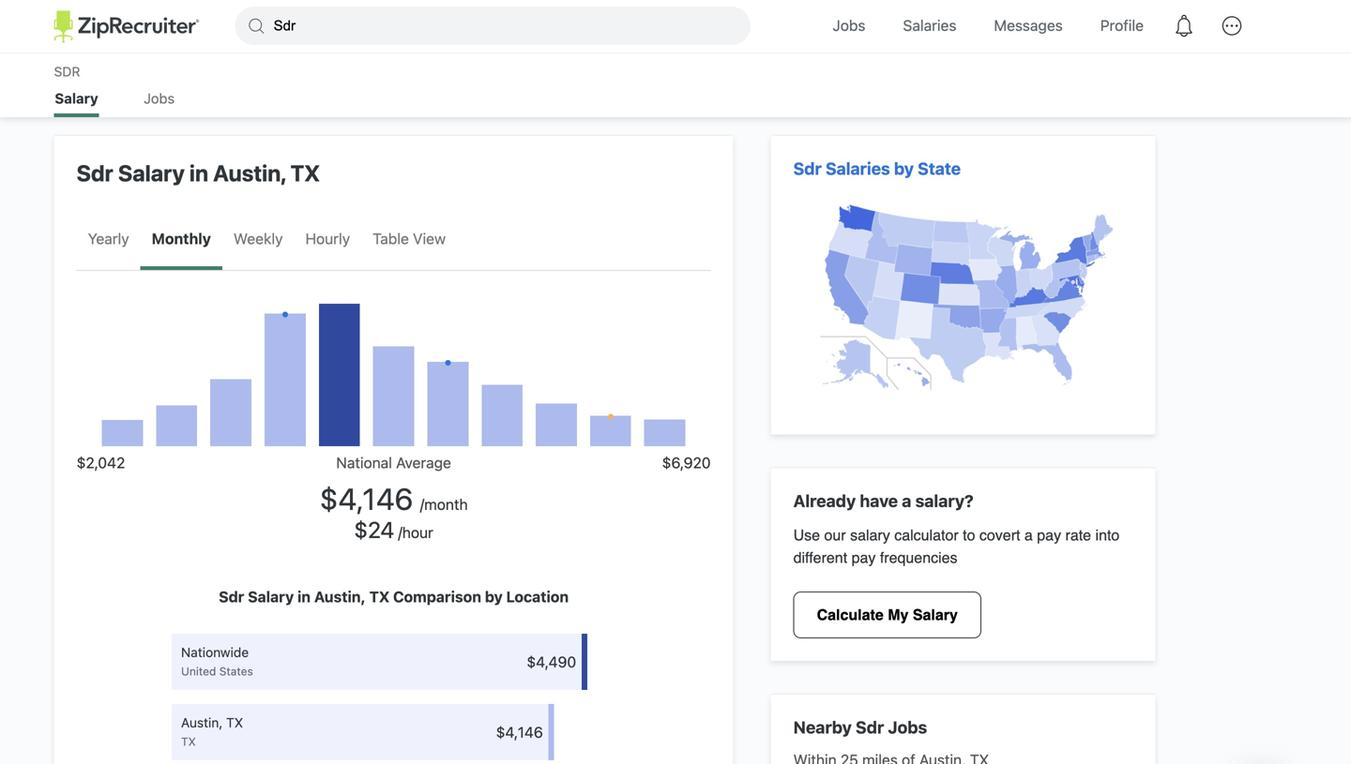 Task type: vqa. For each thing, say whether or not it's contained in the screenshot.
notifications image
yes



Task type: describe. For each thing, give the bounding box(es) containing it.
weekly
[[234, 230, 283, 248]]

sdr salaries by state
[[794, 159, 961, 179]]

yearly button
[[77, 211, 140, 270]]

already have a salary?
[[794, 491, 974, 512]]

profile link
[[1087, 0, 1158, 52]]

hourly button
[[294, 211, 361, 270]]

hourly link
[[294, 211, 361, 270]]

calculator
[[895, 527, 959, 545]]

salaries inside main element
[[903, 16, 957, 34]]

yearly
[[88, 230, 129, 248]]

sdr salaries by state link
[[794, 159, 1133, 413]]

state
[[918, 159, 961, 179]]

our
[[825, 527, 846, 545]]

0 horizontal spatial jobs link
[[137, 90, 182, 117]]

ziprecruiter image
[[54, 11, 200, 43]]

salary up nationwide
[[248, 588, 294, 606]]

monthly
[[152, 230, 211, 248]]

messages
[[994, 16, 1063, 34]]

austin, inside austin, tx tx
[[181, 716, 223, 731]]

have
[[860, 491, 898, 512]]

salary link
[[54, 90, 99, 114]]

2 horizontal spatial jobs
[[888, 718, 928, 738]]

in for sdr salary in austin, tx
[[189, 160, 208, 186]]

salary up 'monthly'
[[118, 160, 185, 186]]

austin, for sdr salary in austin, tx
[[213, 160, 286, 186]]

0 horizontal spatial a
[[902, 491, 912, 512]]

states
[[219, 666, 253, 679]]

national
[[336, 454, 392, 472]]

jobs inside main element
[[833, 16, 866, 34]]

$24 /hour
[[354, 517, 434, 543]]

united
[[181, 666, 216, 679]]

sdr for sdr salary in austin, tx
[[77, 160, 113, 186]]

in for sdr salary in austin, tx comparison by location
[[298, 588, 311, 606]]

sdr for sdr salary in austin, tx comparison by location
[[219, 588, 244, 606]]

0 vertical spatial by
[[894, 159, 914, 179]]

main element
[[54, 0, 1298, 53]]

a inside the 'use our salary calculator to covert a pay rate into different pay frequencies'
[[1025, 527, 1033, 545]]

hourly
[[305, 230, 350, 248]]

$2,042 $4,146 /month
[[77, 454, 468, 517]]

nationwide
[[181, 645, 249, 661]]

location
[[506, 588, 569, 606]]

monthly button
[[140, 211, 222, 270]]

use
[[794, 527, 820, 545]]

Search job title or keyword text field
[[235, 7, 751, 45]]

nationwide united states
[[181, 645, 253, 679]]

1 vertical spatial $4,146
[[496, 724, 543, 742]]

austin, for sdr salary in austin, tx comparison by location
[[314, 588, 366, 606]]

already
[[794, 491, 856, 512]]

1 horizontal spatial pay
[[1037, 527, 1062, 545]]

calculate my salary button
[[794, 592, 982, 639]]

table view button
[[361, 211, 457, 270]]

0 vertical spatial jobs link
[[819, 0, 880, 52]]

tx down united on the bottom of page
[[181, 736, 196, 749]]

sdr salary in austin, tx
[[77, 160, 320, 186]]

$4,490
[[527, 654, 576, 672]]

weekly button
[[222, 211, 294, 270]]



Task type: locate. For each thing, give the bounding box(es) containing it.
table
[[373, 230, 409, 248]]

1 horizontal spatial in
[[298, 588, 311, 606]]

1 vertical spatial by
[[485, 588, 503, 606]]

sdr salaries by state image
[[794, 192, 1133, 409]]

tx down states
[[226, 716, 243, 731]]

table view
[[373, 230, 446, 248]]

monthly link
[[140, 211, 222, 270]]

different
[[794, 550, 848, 567]]

pay
[[1037, 527, 1062, 545], [852, 550, 876, 567]]

by
[[894, 159, 914, 179], [485, 588, 503, 606]]

$24
[[354, 517, 394, 543]]

austin, tx tx
[[181, 716, 243, 749]]

salary right 'my'
[[913, 607, 958, 624]]

0 horizontal spatial pay
[[852, 550, 876, 567]]

0 vertical spatial jobs
[[833, 16, 866, 34]]

profile
[[1101, 16, 1144, 34]]

salary
[[55, 90, 98, 107], [118, 160, 185, 186], [248, 588, 294, 606], [913, 607, 958, 624]]

a right 'covert' on the right bottom of page
[[1025, 527, 1033, 545]]

0 vertical spatial $4,146
[[320, 481, 414, 517]]

tab list
[[77, 211, 361, 270]]

jobs left "salaries" link
[[833, 16, 866, 34]]

1 horizontal spatial jobs
[[833, 16, 866, 34]]

salaries link
[[889, 0, 971, 52]]

tx
[[291, 160, 320, 186], [369, 588, 390, 606], [226, 716, 243, 731], [181, 736, 196, 749]]

0 vertical spatial a
[[902, 491, 912, 512]]

weekly link
[[222, 211, 294, 270]]

salary inside button
[[913, 607, 958, 624]]

2 vertical spatial jobs
[[888, 718, 928, 738]]

0 vertical spatial pay
[[1037, 527, 1062, 545]]

1 vertical spatial austin,
[[314, 588, 366, 606]]

pay down salary
[[852, 550, 876, 567]]

nearby sdr jobs
[[794, 718, 928, 738]]

jobs down ziprecruiter image
[[144, 90, 175, 107]]

tabs element
[[54, 90, 1298, 117]]

sdr
[[54, 64, 80, 79], [794, 159, 822, 179], [77, 160, 113, 186], [219, 588, 244, 606], [856, 718, 884, 738]]

$4,146 down national
[[320, 481, 414, 517]]

/hour
[[398, 524, 434, 542]]

jobs link left "salaries" link
[[819, 0, 880, 52]]

jobs link
[[819, 0, 880, 52], [137, 90, 182, 117]]

2 vertical spatial austin,
[[181, 716, 223, 731]]

austin, down united on the bottom of page
[[181, 716, 223, 731]]

0 horizontal spatial jobs
[[144, 90, 175, 107]]

calculate
[[817, 607, 884, 624]]

salary
[[850, 527, 891, 545]]

salary inside 'link'
[[55, 90, 98, 107]]

salary?
[[916, 491, 974, 512]]

austin, down $24
[[314, 588, 366, 606]]

$4,146 inside $2,042 $4,146 /month
[[320, 481, 414, 517]]

1 vertical spatial pay
[[852, 550, 876, 567]]

salary down ziprecruiter image
[[55, 90, 98, 107]]

in
[[189, 160, 208, 186], [298, 588, 311, 606]]

sdr for sdr
[[54, 64, 80, 79]]

by left location on the bottom of page
[[485, 588, 503, 606]]

jobs link up sdr salary in austin, tx
[[137, 90, 182, 117]]

menu image
[[1211, 4, 1254, 47]]

austin,
[[213, 160, 286, 186], [314, 588, 366, 606], [181, 716, 223, 731]]

calculate my salary
[[817, 607, 958, 624]]

by left state
[[894, 159, 914, 179]]

a
[[902, 491, 912, 512], [1025, 527, 1033, 545]]

calculate my salary link
[[794, 592, 982, 639]]

0 vertical spatial in
[[189, 160, 208, 186]]

0 horizontal spatial salaries
[[826, 159, 890, 179]]

austin, up weekly
[[213, 160, 286, 186]]

0 vertical spatial salaries
[[903, 16, 957, 34]]

frequencies
[[880, 550, 958, 567]]

1 vertical spatial jobs
[[144, 90, 175, 107]]

1 vertical spatial a
[[1025, 527, 1033, 545]]

0 horizontal spatial in
[[189, 160, 208, 186]]

$6,920
[[662, 454, 711, 472]]

1 horizontal spatial a
[[1025, 527, 1033, 545]]

0 vertical spatial austin,
[[213, 160, 286, 186]]

notifications image
[[1163, 4, 1206, 47]]

a right have
[[902, 491, 912, 512]]

use our salary calculator to covert a pay rate into different pay frequencies
[[794, 527, 1120, 567]]

comparison
[[393, 588, 481, 606]]

average
[[396, 454, 451, 472]]

messages link
[[980, 0, 1077, 52]]

1 horizontal spatial $4,146
[[496, 724, 543, 742]]

sdr for sdr salaries by state
[[794, 159, 822, 179]]

/month
[[420, 496, 468, 514]]

into
[[1096, 527, 1120, 545]]

0 horizontal spatial by
[[485, 588, 503, 606]]

national average
[[336, 454, 451, 472]]

yearly link
[[77, 211, 140, 270]]

1 vertical spatial salaries
[[826, 159, 890, 179]]

tab list containing yearly
[[77, 211, 361, 270]]

to
[[963, 527, 976, 545]]

view
[[413, 230, 446, 248]]

covert
[[980, 527, 1021, 545]]

1 vertical spatial in
[[298, 588, 311, 606]]

1 horizontal spatial by
[[894, 159, 914, 179]]

$4,146 down $4,490 on the left of the page
[[496, 724, 543, 742]]

0 horizontal spatial $4,146
[[320, 481, 414, 517]]

rate
[[1066, 527, 1092, 545]]

nearby
[[794, 718, 852, 738]]

salaries
[[903, 16, 957, 34], [826, 159, 890, 179]]

1 horizontal spatial jobs link
[[819, 0, 880, 52]]

tx left comparison
[[369, 588, 390, 606]]

pay left rate
[[1037, 527, 1062, 545]]

tx up 'hourly'
[[291, 160, 320, 186]]

$4,146
[[320, 481, 414, 517], [496, 724, 543, 742]]

1 horizontal spatial salaries
[[903, 16, 957, 34]]

jobs inside tabs element
[[144, 90, 175, 107]]

jobs
[[833, 16, 866, 34], [144, 90, 175, 107], [888, 718, 928, 738]]

my
[[888, 607, 909, 624]]

sdr salary in austin, tx comparison by location
[[219, 588, 569, 606]]

1 vertical spatial jobs link
[[137, 90, 182, 117]]

table view link
[[361, 211, 457, 270]]

$2,042
[[77, 454, 125, 472]]

jobs right nearby
[[888, 718, 928, 738]]



